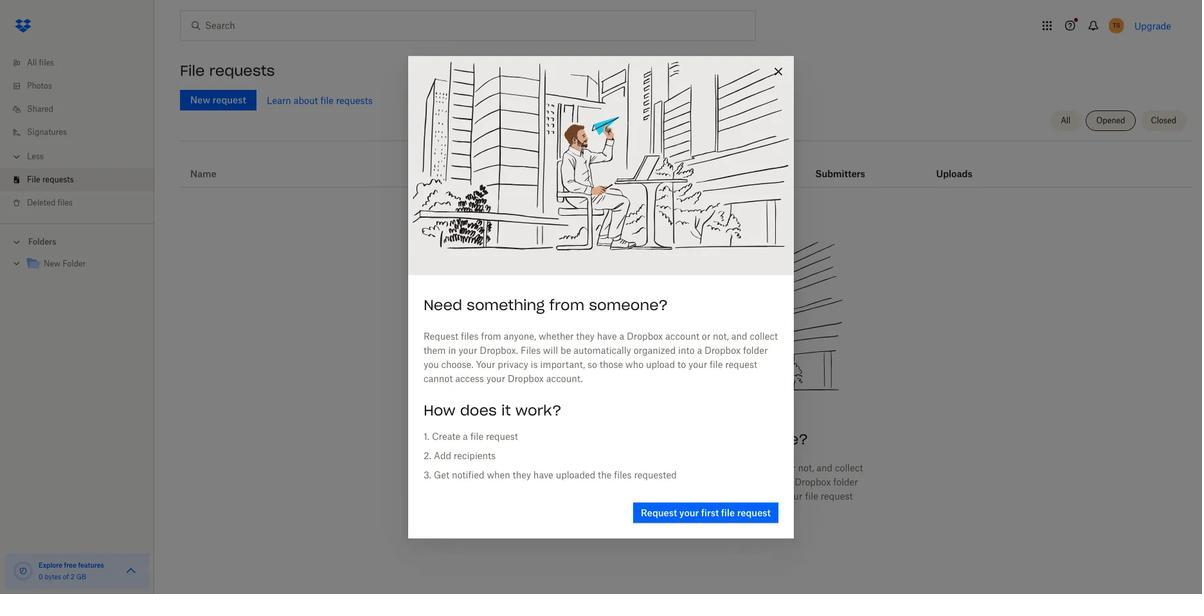 Task type: describe. For each thing, give the bounding box(es) containing it.
deleted
[[27, 198, 56, 208]]

1 vertical spatial important,
[[636, 491, 681, 502]]

signatures
[[27, 127, 67, 137]]

1 vertical spatial folder
[[834, 477, 858, 488]]

1 horizontal spatial cannot
[[606, 505, 636, 516]]

less image
[[10, 150, 23, 163]]

1 vertical spatial be
[[651, 477, 662, 488]]

2 horizontal spatial have
[[682, 463, 702, 474]]

request files from anyone, whether they have a dropbox account or not, and collect them in your dropbox. files will be automatically organized into a dropbox folder you choose. your privacy is important, so those who upload to your file request cannot access your dropbox account. inside dialog
[[424, 331, 778, 384]]

them inside dialog
[[424, 345, 446, 356]]

uploaded
[[556, 469, 596, 480]]

list containing all files
[[0, 44, 154, 224]]

your inside button
[[680, 507, 699, 518]]

who inside dialog
[[626, 359, 644, 370]]

all for all files
[[27, 58, 37, 68]]

file requests list item
[[0, 168, 154, 192]]

cannot inside dialog
[[424, 373, 453, 384]]

something inside dialog
[[467, 296, 545, 314]]

upgrade link
[[1135, 20, 1172, 31]]

1 horizontal spatial into
[[769, 477, 785, 488]]

0 horizontal spatial they
[[513, 469, 531, 480]]

1. create a file request
[[424, 431, 518, 442]]

1 horizontal spatial automatically
[[664, 477, 722, 488]]

is inside dialog
[[531, 359, 538, 370]]

of
[[63, 574, 69, 581]]

1 horizontal spatial request
[[509, 463, 544, 474]]

work?
[[516, 401, 562, 419]]

opened button
[[1087, 111, 1136, 131]]

request inside button
[[641, 507, 677, 518]]

files inside 'link'
[[39, 58, 54, 68]]

1 horizontal spatial privacy
[[593, 491, 624, 502]]

privacy inside dialog
[[498, 359, 529, 370]]

photos link
[[10, 75, 154, 98]]

first
[[702, 507, 719, 518]]

all button
[[1051, 111, 1081, 131]]

1 horizontal spatial they
[[576, 331, 595, 341]]

requested
[[634, 469, 677, 480]]

1 vertical spatial need something from someone?
[[564, 431, 808, 449]]

you inside dialog
[[424, 359, 439, 370]]

1 horizontal spatial access
[[638, 505, 667, 516]]

row containing name
[[180, 146, 1192, 188]]

1 horizontal spatial account
[[751, 463, 785, 474]]

opened
[[1097, 116, 1126, 125]]

1 vertical spatial is
[[626, 491, 633, 502]]

1 vertical spatial anyone,
[[589, 463, 622, 474]]

file inside button
[[721, 507, 735, 518]]

1 horizontal spatial your
[[572, 491, 591, 502]]

0 horizontal spatial have
[[534, 469, 554, 480]]

file inside list item
[[27, 175, 40, 185]]

created button
[[453, 167, 489, 182]]

1 vertical spatial or
[[787, 463, 796, 474]]

2 horizontal spatial they
[[662, 463, 680, 474]]

all files
[[27, 58, 54, 68]]

1 vertical spatial to
[[773, 491, 782, 502]]

1 vertical spatial and
[[817, 463, 833, 474]]

in inside dialog
[[448, 345, 456, 356]]

1 vertical spatial dropbox.
[[570, 477, 609, 488]]

deleted files link
[[10, 192, 154, 215]]

2 column header from the left
[[937, 151, 988, 182]]

automatically inside dialog
[[574, 345, 631, 356]]

2
[[71, 574, 75, 581]]

1 horizontal spatial have
[[597, 331, 617, 341]]

1 horizontal spatial something
[[607, 431, 685, 449]]

1.
[[424, 431, 430, 442]]

0 vertical spatial file requests
[[180, 62, 275, 80]]

1 horizontal spatial organized
[[724, 477, 766, 488]]

be inside dialog
[[561, 345, 571, 356]]

2.
[[424, 450, 431, 461]]

pro trial element
[[680, 167, 700, 182]]

0 horizontal spatial files
[[521, 345, 541, 356]]

1 horizontal spatial in
[[539, 477, 547, 488]]

2 horizontal spatial requests
[[336, 95, 373, 106]]

folder inside dialog
[[743, 345, 768, 356]]

bytes
[[45, 574, 61, 581]]

explore free features 0 bytes of 2 gb
[[39, 562, 104, 581]]

0 vertical spatial request
[[424, 331, 459, 341]]

1 vertical spatial choose.
[[537, 491, 569, 502]]

folder
[[63, 259, 86, 269]]

your inside dialog
[[476, 359, 495, 370]]

1 vertical spatial collect
[[835, 463, 863, 474]]

how
[[424, 401, 456, 419]]

quota usage element
[[13, 561, 33, 582]]

whether inside dialog
[[539, 331, 574, 341]]

when
[[487, 469, 510, 480]]

file requests inside list item
[[27, 175, 74, 185]]

1 horizontal spatial you
[[519, 491, 534, 502]]

collect inside dialog
[[750, 331, 778, 341]]

access inside dialog
[[455, 373, 484, 384]]

1 vertical spatial someone?
[[729, 431, 808, 449]]

to inside dialog
[[678, 359, 686, 370]]

account. inside dialog
[[546, 373, 583, 384]]

1 vertical spatial who
[[721, 491, 739, 502]]

1 horizontal spatial account.
[[729, 505, 766, 516]]

0
[[39, 574, 43, 581]]

1 horizontal spatial those
[[695, 491, 719, 502]]

important, inside dialog
[[540, 359, 585, 370]]

deleted files
[[27, 198, 73, 208]]

1 vertical spatial upload
[[742, 491, 771, 502]]

shared
[[27, 104, 53, 114]]

closed
[[1152, 116, 1177, 125]]

dropbox. inside dialog
[[480, 345, 518, 356]]

1 vertical spatial not,
[[798, 463, 814, 474]]

recipients
[[454, 450, 496, 461]]

or inside dialog
[[702, 331, 711, 341]]

gb
[[76, 574, 86, 581]]

1 vertical spatial whether
[[624, 463, 659, 474]]

1 horizontal spatial them
[[514, 477, 536, 488]]

dropbox image
[[10, 13, 36, 39]]

how does it work?
[[424, 401, 562, 419]]

free
[[64, 562, 77, 570]]

organized inside dialog
[[634, 345, 676, 356]]



Task type: vqa. For each thing, say whether or not it's contained in the screenshot.
bottom the Signatures
no



Task type: locate. For each thing, give the bounding box(es) containing it.
important, up work?
[[540, 359, 585, 370]]

column header
[[816, 151, 867, 182], [937, 151, 988, 182]]

1 vertical spatial request
[[509, 463, 544, 474]]

into
[[678, 345, 695, 356], [769, 477, 785, 488]]

1 horizontal spatial requests
[[209, 62, 275, 80]]

1 vertical spatial files
[[611, 477, 631, 488]]

learn
[[267, 95, 291, 106]]

0 horizontal spatial collect
[[750, 331, 778, 341]]

0 vertical spatial access
[[455, 373, 484, 384]]

all inside button
[[1061, 116, 1071, 125]]

in
[[448, 345, 456, 356], [539, 477, 547, 488]]

access down requested at the bottom of the page
[[638, 505, 667, 516]]

0 vertical spatial all
[[27, 58, 37, 68]]

account.
[[546, 373, 583, 384], [729, 505, 766, 516]]

something
[[467, 296, 545, 314], [607, 431, 685, 449]]

0 vertical spatial need something from someone?
[[424, 296, 668, 314]]

it
[[502, 401, 511, 419]]

in up how
[[448, 345, 456, 356]]

0 horizontal spatial upload
[[646, 359, 675, 370]]

1 vertical spatial so
[[683, 491, 693, 502]]

privacy up the it
[[498, 359, 529, 370]]

1 horizontal spatial will
[[634, 477, 649, 488]]

all for all
[[1061, 116, 1071, 125]]

cannot up how
[[424, 373, 453, 384]]

0 vertical spatial whether
[[539, 331, 574, 341]]

important, down requested at the bottom of the page
[[636, 491, 681, 502]]

all inside 'link'
[[27, 58, 37, 68]]

request files from anyone, whether they have a dropbox account or not, and collect them in your dropbox. files will be automatically organized into a dropbox folder you choose. your privacy is important, so those who upload to your file request cannot access your dropbox account.
[[424, 331, 778, 384], [509, 463, 863, 516]]

about
[[294, 95, 318, 106]]

need something from someone? inside dialog
[[424, 296, 668, 314]]

who
[[626, 359, 644, 370], [721, 491, 739, 502]]

organized
[[634, 345, 676, 356], [724, 477, 766, 488]]

request your first file request button
[[633, 503, 779, 523]]

0 vertical spatial files
[[521, 345, 541, 356]]

0 horizontal spatial access
[[455, 373, 484, 384]]

request inside button
[[737, 507, 771, 518]]

1 vertical spatial privacy
[[593, 491, 624, 502]]

1 vertical spatial requests
[[336, 95, 373, 106]]

be
[[561, 345, 571, 356], [651, 477, 662, 488]]

dropbox.
[[480, 345, 518, 356], [570, 477, 609, 488]]

request your first file request
[[641, 507, 771, 518]]

upload inside dialog
[[646, 359, 675, 370]]

files left requested at the bottom of the page
[[611, 477, 631, 488]]

requests up learn
[[209, 62, 275, 80]]

0 horizontal spatial cannot
[[424, 373, 453, 384]]

your
[[476, 359, 495, 370], [572, 491, 591, 502]]

files
[[521, 345, 541, 356], [611, 477, 631, 488]]

requests up deleted files
[[42, 175, 74, 185]]

account. right first
[[729, 505, 766, 516]]

row
[[180, 146, 1192, 188]]

your
[[459, 345, 478, 356], [689, 359, 708, 370], [487, 373, 505, 384], [549, 477, 568, 488], [784, 491, 803, 502], [669, 505, 688, 516], [680, 507, 699, 518]]

them up how
[[424, 345, 446, 356]]

files up work?
[[521, 345, 541, 356]]

file
[[180, 62, 205, 80], [27, 175, 40, 185]]

those inside dialog
[[600, 359, 623, 370]]

someone?
[[589, 296, 668, 314], [729, 431, 808, 449]]

upload
[[646, 359, 675, 370], [742, 491, 771, 502]]

requests right about
[[336, 95, 373, 106]]

2 vertical spatial request
[[641, 507, 677, 518]]

will inside dialog
[[543, 345, 558, 356]]

new folder link
[[26, 256, 144, 273]]

photos
[[27, 81, 52, 91]]

0 vertical spatial anyone,
[[504, 331, 536, 341]]

0 horizontal spatial file
[[27, 175, 40, 185]]

request
[[424, 331, 459, 341], [509, 463, 544, 474], [641, 507, 677, 518]]

in left uploaded
[[539, 477, 547, 488]]

them
[[424, 345, 446, 356], [514, 477, 536, 488]]

0 horizontal spatial to
[[678, 359, 686, 370]]

1 vertical spatial all
[[1061, 116, 1071, 125]]

to
[[678, 359, 686, 370], [773, 491, 782, 502]]

0 vertical spatial collect
[[750, 331, 778, 341]]

1 horizontal spatial collect
[[835, 463, 863, 474]]

create
[[432, 431, 461, 442]]

1 horizontal spatial anyone,
[[589, 463, 622, 474]]

list
[[0, 44, 154, 224]]

privacy down the the on the bottom of the page
[[593, 491, 624, 502]]

1 horizontal spatial file
[[180, 62, 205, 80]]

0 vertical spatial need
[[424, 296, 462, 314]]

0 vertical spatial into
[[678, 345, 695, 356]]

file
[[321, 95, 334, 106], [710, 359, 723, 370], [471, 431, 484, 442], [805, 491, 819, 502], [721, 507, 735, 518]]

1 horizontal spatial choose.
[[537, 491, 569, 502]]

0 vertical spatial so
[[588, 359, 597, 370]]

new folder
[[44, 259, 86, 269]]

choose. inside dialog
[[441, 359, 474, 370]]

1 horizontal spatial and
[[817, 463, 833, 474]]

or
[[702, 331, 711, 341], [787, 463, 796, 474]]

less
[[27, 152, 44, 161]]

0 vertical spatial those
[[600, 359, 623, 370]]

will right the the on the bottom of the page
[[634, 477, 649, 488]]

all
[[27, 58, 37, 68], [1061, 116, 1071, 125]]

0 horizontal spatial organized
[[634, 345, 676, 356]]

1 vertical spatial need
[[564, 431, 603, 449]]

account
[[666, 331, 700, 341], [751, 463, 785, 474]]

1 vertical spatial file requests
[[27, 175, 74, 185]]

dialog containing need something from someone?
[[408, 56, 794, 539]]

2 vertical spatial requests
[[42, 175, 74, 185]]

into inside dialog
[[678, 345, 695, 356]]

0 horizontal spatial is
[[531, 359, 538, 370]]

so
[[588, 359, 597, 370], [683, 491, 693, 502]]

1 horizontal spatial whether
[[624, 463, 659, 474]]

notified
[[452, 469, 485, 480]]

account inside dialog
[[666, 331, 700, 341]]

3.
[[424, 469, 431, 480]]

account. up work?
[[546, 373, 583, 384]]

your up how does it work?
[[476, 359, 495, 370]]

1 horizontal spatial who
[[721, 491, 739, 502]]

choose. up how
[[441, 359, 474, 370]]

0 vertical spatial or
[[702, 331, 711, 341]]

requests inside list item
[[42, 175, 74, 185]]

those
[[600, 359, 623, 370], [695, 491, 719, 502]]

0 horizontal spatial you
[[424, 359, 439, 370]]

1 horizontal spatial is
[[626, 491, 633, 502]]

them right when
[[514, 477, 536, 488]]

1 horizontal spatial important,
[[636, 491, 681, 502]]

1 vertical spatial will
[[634, 477, 649, 488]]

the
[[598, 469, 612, 480]]

closed button
[[1141, 111, 1187, 131]]

have
[[597, 331, 617, 341], [682, 463, 702, 474], [534, 469, 554, 480]]

1 vertical spatial request files from anyone, whether they have a dropbox account or not, and collect them in your dropbox. files will be automatically organized into a dropbox folder you choose. your privacy is important, so those who upload to your file request cannot access your dropbox account.
[[509, 463, 863, 516]]

anyone,
[[504, 331, 536, 341], [589, 463, 622, 474]]

1 vertical spatial in
[[539, 477, 547, 488]]

a
[[620, 331, 625, 341], [697, 345, 702, 356], [463, 431, 468, 442], [705, 463, 710, 474], [788, 477, 793, 488]]

0 horizontal spatial whether
[[539, 331, 574, 341]]

2 horizontal spatial request
[[641, 507, 677, 518]]

new
[[44, 259, 60, 269]]

0 horizontal spatial be
[[561, 345, 571, 356]]

access
[[455, 373, 484, 384], [638, 505, 667, 516]]

collect
[[750, 331, 778, 341], [835, 463, 863, 474]]

1 horizontal spatial files
[[611, 477, 631, 488]]

need something from someone?
[[424, 296, 668, 314], [564, 431, 808, 449]]

anyone, inside dialog
[[504, 331, 536, 341]]

add
[[434, 450, 451, 461]]

whether
[[539, 331, 574, 341], [624, 463, 659, 474]]

cannot down the the on the bottom of the page
[[606, 505, 636, 516]]

file requests link
[[10, 168, 154, 192]]

request
[[726, 359, 758, 370], [486, 431, 518, 442], [821, 491, 853, 502], [737, 507, 771, 518]]

need
[[424, 296, 462, 314], [564, 431, 603, 449]]

explore
[[39, 562, 63, 570]]

does
[[460, 401, 497, 419]]

0 horizontal spatial need
[[424, 296, 462, 314]]

0 horizontal spatial column header
[[816, 151, 867, 182]]

0 horizontal spatial account
[[666, 331, 700, 341]]

cannot
[[424, 373, 453, 384], [606, 505, 636, 516]]

from
[[550, 296, 585, 314], [481, 331, 501, 341], [690, 431, 725, 449], [566, 463, 587, 474]]

0 horizontal spatial requests
[[42, 175, 74, 185]]

0 horizontal spatial so
[[588, 359, 597, 370]]

created
[[453, 168, 489, 179]]

1 horizontal spatial all
[[1061, 116, 1071, 125]]

0 horizontal spatial will
[[543, 345, 558, 356]]

0 vertical spatial you
[[424, 359, 439, 370]]

learn about file requests link
[[267, 95, 373, 106]]

all files link
[[10, 51, 154, 75]]

0 vertical spatial upload
[[646, 359, 675, 370]]

0 vertical spatial something
[[467, 296, 545, 314]]

learn about file requests
[[267, 95, 373, 106]]

file requests up deleted files
[[27, 175, 74, 185]]

0 horizontal spatial folder
[[743, 345, 768, 356]]

1 horizontal spatial file requests
[[180, 62, 275, 80]]

get
[[434, 469, 450, 480]]

will up work?
[[543, 345, 558, 356]]

0 horizontal spatial someone?
[[589, 296, 668, 314]]

0 horizontal spatial and
[[732, 331, 748, 341]]

0 horizontal spatial automatically
[[574, 345, 631, 356]]

your down uploaded
[[572, 491, 591, 502]]

you up how
[[424, 359, 439, 370]]

0 horizontal spatial dropbox.
[[480, 345, 518, 356]]

1 horizontal spatial column header
[[937, 151, 988, 182]]

2. add recipients
[[424, 450, 496, 461]]

files
[[39, 58, 54, 68], [58, 198, 73, 208], [461, 331, 479, 341], [546, 463, 564, 474], [614, 469, 632, 480]]

and
[[732, 331, 748, 341], [817, 463, 833, 474]]

1 vertical spatial organized
[[724, 477, 766, 488]]

file requests up learn
[[180, 62, 275, 80]]

signatures link
[[10, 121, 154, 144]]

is
[[531, 359, 538, 370], [626, 491, 633, 502]]

name
[[190, 168, 217, 179]]

you
[[424, 359, 439, 370], [519, 491, 534, 502]]

1 horizontal spatial folder
[[834, 477, 858, 488]]

0 horizontal spatial in
[[448, 345, 456, 356]]

1 horizontal spatial need
[[564, 431, 603, 449]]

important,
[[540, 359, 585, 370], [636, 491, 681, 502]]

1 vertical spatial automatically
[[664, 477, 722, 488]]

0 vertical spatial account.
[[546, 373, 583, 384]]

1 vertical spatial account.
[[729, 505, 766, 516]]

and inside dialog
[[732, 331, 748, 341]]

3. get notified when they have uploaded the files requested
[[424, 469, 677, 480]]

need inside dialog
[[424, 296, 462, 314]]

1 horizontal spatial so
[[683, 491, 693, 502]]

all up photos
[[27, 58, 37, 68]]

shared link
[[10, 98, 154, 121]]

0 vertical spatial cannot
[[424, 373, 453, 384]]

so inside dialog
[[588, 359, 597, 370]]

1 column header from the left
[[816, 151, 867, 182]]

upgrade
[[1135, 20, 1172, 31]]

folders
[[28, 237, 56, 247]]

dialog
[[408, 56, 794, 539]]

you down 3. get notified when they have uploaded the files requested
[[519, 491, 534, 502]]

someone? inside dialog
[[589, 296, 668, 314]]

folders button
[[0, 232, 154, 251]]

0 vertical spatial will
[[543, 345, 558, 356]]

1 vertical spatial into
[[769, 477, 785, 488]]

0 horizontal spatial those
[[600, 359, 623, 370]]

1 horizontal spatial or
[[787, 463, 796, 474]]

will
[[543, 345, 558, 356], [634, 477, 649, 488]]

features
[[78, 562, 104, 570]]

choose. down 3. get notified when they have uploaded the files requested
[[537, 491, 569, 502]]

0 vertical spatial is
[[531, 359, 538, 370]]

0 vertical spatial important,
[[540, 359, 585, 370]]

choose.
[[441, 359, 474, 370], [537, 491, 569, 502]]

all left opened
[[1061, 116, 1071, 125]]

access up does
[[455, 373, 484, 384]]

not, inside dialog
[[713, 331, 729, 341]]

0 horizontal spatial or
[[702, 331, 711, 341]]



